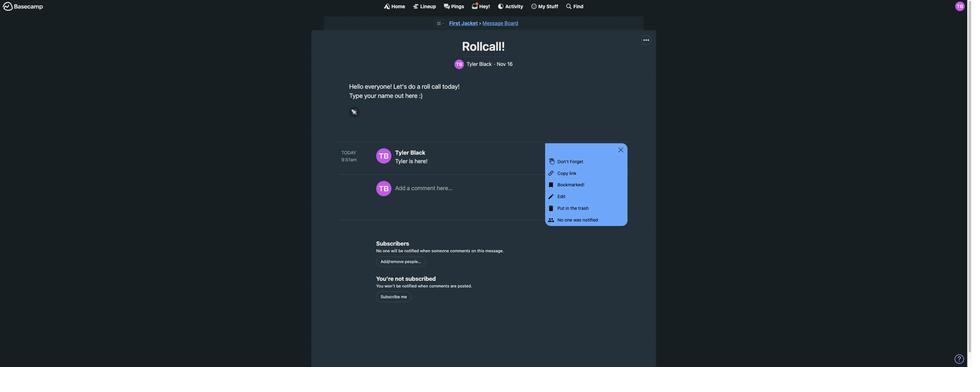 Task type: vqa. For each thing, say whether or not it's contained in the screenshot.
rightmost comments
yes



Task type: describe. For each thing, give the bounding box(es) containing it.
copy
[[558, 170, 568, 176]]

my stuff
[[538, 3, 558, 9]]

notified inside 'you're not subscribed you won't be notified when comments are posted.'
[[402, 283, 417, 288]]

9:51am
[[341, 157, 357, 162]]

first jacket
[[449, 20, 478, 26]]

not
[[395, 275, 404, 282]]

hey!
[[479, 3, 490, 9]]

today 9:51am
[[341, 150, 357, 162]]

comments for subscribers
[[450, 248, 470, 253]]

everyone!
[[365, 83, 392, 90]]

add/remove people… link
[[376, 256, 426, 267]]

will
[[391, 248, 397, 253]]

a inside hello everyone! let's do a roll call today! type your name out here :)
[[417, 83, 420, 90]]

today link
[[341, 149, 370, 156]]

tyler is here!
[[395, 158, 428, 165]]

me
[[401, 294, 407, 299]]

edit
[[558, 194, 565, 199]]

2 vertical spatial tyler
[[395, 158, 408, 165]]

first jacket link
[[449, 20, 478, 26]]

subscribe
[[381, 294, 400, 299]]

subscribed
[[405, 275, 436, 282]]

nov 16
[[497, 61, 513, 67]]

is
[[409, 158, 413, 165]]

are
[[450, 283, 457, 288]]

out
[[395, 92, 404, 99]]

forget
[[570, 159, 583, 164]]

type
[[349, 92, 363, 99]]

1 vertical spatial tyler
[[395, 149, 409, 156]]

0 vertical spatial notified
[[583, 217, 598, 222]]

a inside button
[[407, 185, 410, 191]]

lineup
[[420, 3, 436, 9]]

add/remove
[[381, 259, 404, 264]]

don't forget
[[558, 159, 583, 164]]

pings button
[[444, 3, 464, 10]]

this
[[477, 248, 484, 253]]

when inside 'you're not subscribed you won't be notified when comments are posted.'
[[418, 283, 428, 288]]

you're
[[376, 275, 394, 282]]

you
[[376, 283, 383, 288]]

find button
[[566, 3, 583, 10]]

1 vertical spatial black
[[410, 149, 425, 156]]

be inside 'you're not subscribed you won't be notified when comments are posted.'
[[396, 283, 401, 288]]

don't
[[558, 159, 569, 164]]

board
[[505, 20, 518, 26]]

on
[[471, 248, 476, 253]]

notified inside subscribers no one will be notified when someone comments on this message.
[[404, 248, 419, 253]]

someone
[[431, 248, 449, 253]]

1 vertical spatial tyler black image
[[376, 148, 391, 164]]

comments for you're
[[429, 283, 449, 288]]

posted.
[[458, 283, 472, 288]]

1 horizontal spatial tyler black
[[467, 61, 492, 67]]

was
[[573, 217, 581, 222]]

9:51am element
[[341, 157, 357, 162]]

activity
[[505, 3, 523, 9]]

link
[[569, 170, 576, 176]]

nov 16 element
[[497, 61, 513, 67]]

my stuff button
[[531, 3, 558, 10]]

hey! button
[[472, 2, 490, 10]]

1 horizontal spatial black
[[479, 61, 492, 67]]

add/remove people…
[[381, 259, 421, 264]]

nov
[[497, 61, 506, 67]]

stuff
[[546, 3, 558, 9]]

no inside subscribers no one will be notified when someone comments on this message.
[[376, 248, 382, 253]]

0 vertical spatial tyler black image
[[455, 59, 464, 69]]

1 horizontal spatial no
[[558, 217, 563, 222]]

bookmarked! link
[[545, 179, 628, 191]]

the
[[570, 205, 577, 211]]

home
[[391, 3, 405, 9]]

today!
[[442, 83, 460, 90]]



Task type: locate. For each thing, give the bounding box(es) containing it.
today
[[341, 150, 356, 155]]

2 vertical spatial notified
[[402, 283, 417, 288]]

no down put
[[558, 217, 563, 222]]

2 vertical spatial tyler black image
[[376, 181, 391, 196]]

tyler black up is on the top
[[395, 149, 425, 156]]

subscribe me button
[[376, 292, 411, 302]]

bookmarked!
[[558, 182, 585, 187]]

16
[[507, 61, 513, 67]]

don't forget link
[[545, 156, 628, 168]]

one left was at the right bottom of page
[[565, 217, 572, 222]]

0 vertical spatial no
[[558, 217, 563, 222]]

one left will
[[383, 248, 390, 253]]

find
[[573, 3, 583, 9]]

name
[[378, 92, 393, 99]]

comments inside 'you're not subscribed you won't be notified when comments are posted.'
[[429, 283, 449, 288]]

1 horizontal spatial comments
[[450, 248, 470, 253]]

0 horizontal spatial black
[[410, 149, 425, 156]]

black left nov
[[479, 61, 492, 67]]

main element
[[0, 0, 967, 12]]

1 horizontal spatial a
[[417, 83, 420, 90]]

hello everyone! let's do a roll call today! type your name out here :)
[[349, 83, 460, 99]]

:)
[[419, 92, 423, 99]]

let's
[[393, 83, 407, 90]]

one
[[565, 217, 572, 222], [383, 248, 390, 253]]

subscribers
[[376, 240, 409, 247]]

edit link
[[545, 191, 628, 203]]

a right the add
[[407, 185, 410, 191]]

put in the trash
[[558, 205, 589, 211]]

notified
[[583, 217, 598, 222], [404, 248, 419, 253], [402, 283, 417, 288]]

1 vertical spatial a
[[407, 185, 410, 191]]

when
[[420, 248, 430, 253], [418, 283, 428, 288]]

people…
[[405, 259, 421, 264]]

0 horizontal spatial a
[[407, 185, 410, 191]]

tyler black down rollcall!
[[467, 61, 492, 67]]

trash
[[578, 205, 589, 211]]

0 horizontal spatial tyler black
[[395, 149, 425, 156]]

1 vertical spatial no
[[376, 248, 382, 253]]

comments left on
[[450, 248, 470, 253]]

1 vertical spatial be
[[396, 283, 401, 288]]

0 horizontal spatial no
[[376, 248, 382, 253]]

› message board
[[479, 20, 518, 26]]

today element
[[341, 149, 356, 156]]

switch accounts image
[[3, 2, 43, 11]]

›
[[479, 20, 481, 26]]

no
[[558, 217, 563, 222], [376, 248, 382, 253]]

your
[[364, 92, 376, 99]]

0 vertical spatial comments
[[450, 248, 470, 253]]

be inside subscribers no one will be notified when someone comments on this message.
[[398, 248, 403, 253]]

one inside subscribers no one will be notified when someone comments on this message.
[[383, 248, 390, 253]]

tyler down rollcall!
[[467, 61, 478, 67]]

lineup link
[[413, 3, 436, 10]]

tyler left is on the top
[[395, 158, 408, 165]]

here!
[[415, 158, 428, 165]]

roll
[[422, 83, 430, 90]]

comment
[[411, 185, 435, 191]]

tyler
[[467, 61, 478, 67], [395, 149, 409, 156], [395, 158, 408, 165]]

a
[[417, 83, 420, 90], [407, 185, 410, 191]]

tyler up tyler is here!
[[395, 149, 409, 156]]

here…
[[437, 185, 453, 191]]

a right do
[[417, 83, 420, 90]]

message.
[[485, 248, 504, 253]]

be right will
[[398, 248, 403, 253]]

1 vertical spatial one
[[383, 248, 390, 253]]

when down subscribed
[[418, 283, 428, 288]]

jacket
[[461, 20, 478, 26]]

here
[[405, 92, 418, 99]]

1 horizontal spatial one
[[565, 217, 572, 222]]

home link
[[384, 3, 405, 10]]

0 vertical spatial tyler black
[[467, 61, 492, 67]]

1 vertical spatial comments
[[429, 283, 449, 288]]

0 vertical spatial when
[[420, 248, 430, 253]]

message
[[483, 20, 503, 26]]

message board link
[[483, 20, 518, 26]]

1 vertical spatial notified
[[404, 248, 419, 253]]

put in the trash link
[[545, 203, 628, 214]]

hello
[[349, 83, 363, 90]]

activity link
[[498, 3, 523, 10]]

put
[[558, 205, 564, 211]]

1 vertical spatial when
[[418, 283, 428, 288]]

be down not
[[396, 283, 401, 288]]

tyler black image left is on the top
[[376, 148, 391, 164]]

0 vertical spatial black
[[479, 61, 492, 67]]

notified up people…
[[404, 248, 419, 253]]

won't
[[384, 283, 395, 288]]

comments
[[450, 248, 470, 253], [429, 283, 449, 288]]

subscribers no one will be notified when someone comments on this message.
[[376, 240, 504, 253]]

0 vertical spatial a
[[417, 83, 420, 90]]

subscribe me
[[381, 294, 407, 299]]

black up here!
[[410, 149, 425, 156]]

1 vertical spatial tyler black
[[395, 149, 425, 156]]

tyler black image up today!
[[455, 59, 464, 69]]

pings
[[451, 3, 464, 9]]

0 horizontal spatial one
[[383, 248, 390, 253]]

no one was notified
[[558, 217, 598, 222]]

9:51am link
[[341, 156, 370, 163]]

first
[[449, 20, 460, 26]]

notified down put in the trash link
[[583, 217, 598, 222]]

0 vertical spatial tyler
[[467, 61, 478, 67]]

tyler black
[[467, 61, 492, 67], [395, 149, 425, 156]]

notified up me
[[402, 283, 417, 288]]

no left will
[[376, 248, 382, 253]]

0 vertical spatial be
[[398, 248, 403, 253]]

add a comment here…
[[395, 185, 453, 191]]

rollcall!
[[462, 39, 505, 53]]

add a comment here… button
[[395, 181, 623, 210]]

copy link link
[[545, 168, 628, 179]]

tyler black image
[[455, 59, 464, 69], [376, 148, 391, 164], [376, 181, 391, 196]]

tyler black image left the add
[[376, 181, 391, 196]]

when left someone
[[420, 248, 430, 253]]

0 vertical spatial one
[[565, 217, 572, 222]]

when inside subscribers no one will be notified when someone comments on this message.
[[420, 248, 430, 253]]

my
[[538, 3, 545, 9]]

0 horizontal spatial comments
[[429, 283, 449, 288]]

do
[[408, 83, 415, 90]]

call
[[432, 83, 441, 90]]

you're not subscribed you won't be notified when comments are posted.
[[376, 275, 472, 288]]

copy link
[[558, 170, 576, 176]]

tyler black image
[[955, 2, 965, 11]]

comments inside subscribers no one will be notified when someone comments on this message.
[[450, 248, 470, 253]]

be
[[398, 248, 403, 253], [396, 283, 401, 288]]

comments left are
[[429, 283, 449, 288]]

in
[[566, 205, 569, 211]]

add
[[395, 185, 405, 191]]



